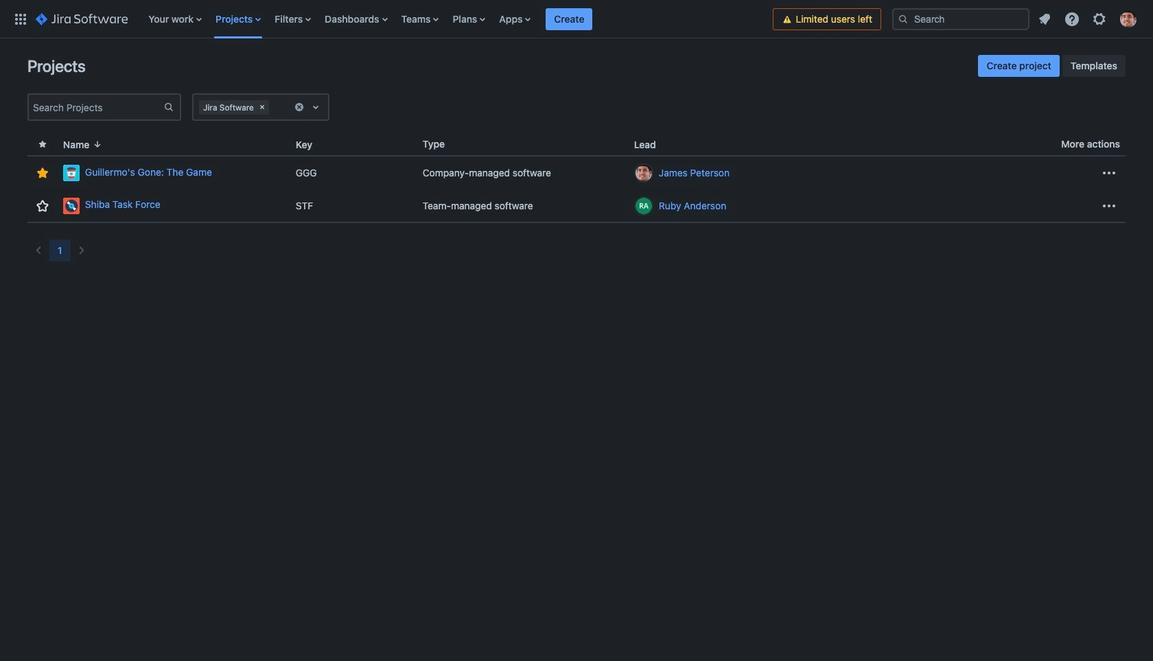 Task type: locate. For each thing, give the bounding box(es) containing it.
your profile and settings image
[[1121, 11, 1137, 27]]

list
[[142, 0, 774, 38], [1033, 7, 1146, 31]]

previous image
[[30, 242, 47, 259]]

clear image
[[257, 102, 268, 113]]

jira software image
[[36, 11, 128, 27], [36, 11, 128, 27]]

group
[[979, 55, 1127, 77]]

1 horizontal spatial list
[[1033, 7, 1146, 31]]

list item
[[546, 0, 593, 38]]

None search field
[[893, 8, 1030, 30]]

next image
[[73, 242, 90, 259]]

primary element
[[8, 0, 774, 38]]

banner
[[0, 0, 1154, 38]]

clear image
[[294, 102, 305, 113]]

Choose Jira products text field
[[272, 100, 275, 114]]

Search field
[[893, 8, 1030, 30]]



Task type: vqa. For each thing, say whether or not it's contained in the screenshot.
Add at the bottom
no



Task type: describe. For each thing, give the bounding box(es) containing it.
open image
[[308, 99, 324, 115]]

more image
[[1102, 165, 1118, 181]]

search image
[[898, 13, 909, 24]]

star guillermo's gone: the game image
[[34, 165, 51, 181]]

star shiba task force image
[[34, 197, 51, 214]]

0 horizontal spatial list
[[142, 0, 774, 38]]

settings image
[[1092, 11, 1109, 27]]

more image
[[1102, 197, 1118, 214]]

appswitcher icon image
[[12, 11, 29, 27]]

notifications image
[[1037, 11, 1054, 27]]

help image
[[1065, 11, 1081, 27]]

Search Projects text field
[[29, 98, 163, 117]]



